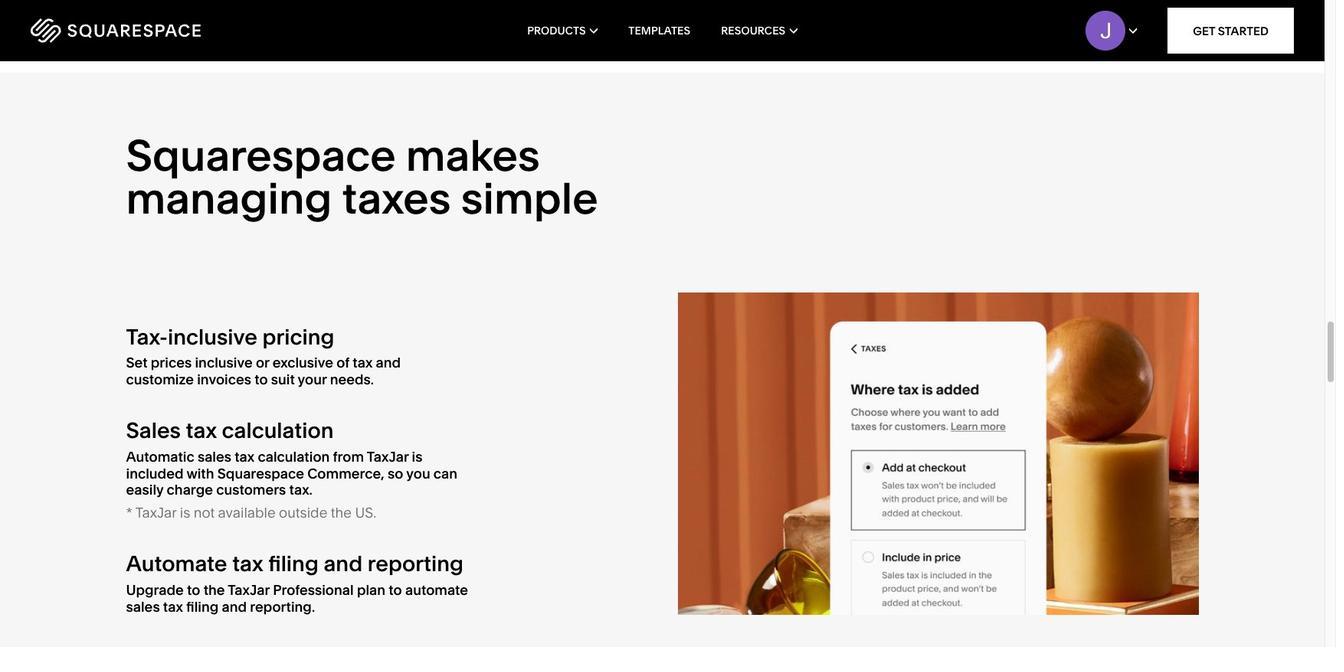 Task type: describe. For each thing, give the bounding box(es) containing it.
reporting
[[367, 551, 464, 577]]

the inside automate tax filing and reporting upgrade to the taxjar professional plan to automate sales tax filing and reporting.
[[204, 581, 225, 599]]

templates
[[628, 24, 690, 38]]

taxes
[[342, 172, 451, 224]]

1 vertical spatial calculation
[[258, 448, 330, 466]]

sales inside automate tax filing and reporting upgrade to the taxjar professional plan to automate sales tax filing and reporting.
[[126, 598, 160, 616]]

squarespace logo image
[[31, 18, 201, 43]]

resources button
[[721, 0, 797, 61]]

upgrade
[[126, 581, 184, 599]]

squarespace inside squarespace makes managing taxes simple
[[126, 129, 396, 181]]

1 vertical spatial filing
[[186, 598, 219, 616]]

charge
[[167, 481, 213, 499]]

from
[[333, 448, 364, 466]]

needs.
[[330, 371, 374, 388]]

commerce,
[[307, 465, 384, 482]]

1 vertical spatial is
[[180, 504, 190, 522]]

1 vertical spatial taxjar
[[135, 504, 176, 522]]

1 horizontal spatial filing
[[268, 551, 319, 577]]

set
[[126, 354, 148, 372]]

so
[[388, 465, 403, 482]]

and inside tax-inclusive pricing set prices inclusive or exclusive of tax and customize invoices to suit your needs.
[[376, 354, 401, 372]]

suit
[[271, 371, 295, 388]]

with
[[186, 465, 214, 482]]

to inside tax-inclusive pricing set prices inclusive or exclusive of tax and customize invoices to suit your needs.
[[254, 371, 268, 388]]

can
[[434, 465, 458, 482]]

reporting.
[[250, 598, 315, 616]]

tax down available
[[232, 551, 263, 577]]

squarespace logo link
[[31, 18, 283, 43]]

customers
[[216, 481, 286, 499]]

sales inside the sales tax calculation automatic sales tax calculation from taxjar is included with squarespace commerce, so you can easily charge customers tax. * taxjar is not available outside the us.
[[198, 448, 231, 466]]

tax up with at bottom left
[[186, 418, 217, 444]]

squarespace inside the sales tax calculation automatic sales tax calculation from taxjar is included with squarespace commerce, so you can easily charge customers tax. * taxjar is not available outside the us.
[[217, 465, 304, 482]]

easily
[[126, 481, 163, 499]]

tax up customers
[[235, 448, 255, 466]]

2 horizontal spatial to
[[389, 581, 402, 599]]

products
[[527, 24, 586, 38]]

managing
[[126, 172, 332, 224]]

automate tax filing and reporting upgrade to the taxjar professional plan to automate sales tax filing and reporting.
[[126, 551, 468, 616]]

the inside the sales tax calculation automatic sales tax calculation from taxjar is included with squarespace commerce, so you can easily charge customers tax. * taxjar is not available outside the us.
[[331, 504, 352, 522]]

makes
[[406, 129, 540, 181]]

tax management panel on squarespace app image
[[678, 292, 1199, 615]]

of
[[336, 354, 349, 372]]

simple
[[461, 172, 598, 224]]

tax down automate
[[163, 598, 183, 616]]

exclusive
[[273, 354, 333, 372]]

us.
[[355, 504, 376, 522]]



Task type: locate. For each thing, give the bounding box(es) containing it.
0 horizontal spatial filing
[[186, 598, 219, 616]]

0 vertical spatial calculation
[[222, 418, 334, 444]]

1 horizontal spatial the
[[331, 504, 352, 522]]

professional
[[273, 581, 354, 599]]

is right so
[[412, 448, 423, 466]]

0 vertical spatial and
[[376, 354, 401, 372]]

available
[[218, 504, 276, 522]]

you
[[406, 465, 430, 482]]

taxjar down easily at the bottom of the page
[[135, 504, 176, 522]]

taxjar inside automate tax filing and reporting upgrade to the taxjar professional plan to automate sales tax filing and reporting.
[[228, 581, 270, 599]]

1 vertical spatial the
[[204, 581, 225, 599]]

to down automate
[[187, 581, 200, 599]]

taxjar left professional
[[228, 581, 270, 599]]

the down automate
[[204, 581, 225, 599]]

prices
[[151, 354, 192, 372]]

1 horizontal spatial taxjar
[[228, 581, 270, 599]]

automate
[[405, 581, 468, 599]]

0 vertical spatial sales
[[198, 448, 231, 466]]

sales up charge
[[198, 448, 231, 466]]

invoices
[[197, 371, 251, 388]]

1 horizontal spatial is
[[412, 448, 423, 466]]

or
[[256, 354, 269, 372]]

2 horizontal spatial taxjar
[[367, 448, 409, 466]]

and left reporting.
[[222, 598, 247, 616]]

templates link
[[628, 0, 690, 61]]

to left suit
[[254, 371, 268, 388]]

2 vertical spatial and
[[222, 598, 247, 616]]

to
[[254, 371, 268, 388], [187, 581, 200, 599], [389, 581, 402, 599]]

0 vertical spatial squarespace
[[126, 129, 396, 181]]

inclusive
[[168, 324, 257, 350], [195, 354, 253, 372]]

sales
[[198, 448, 231, 466], [126, 598, 160, 616]]

outside
[[279, 504, 328, 522]]

1 vertical spatial inclusive
[[195, 354, 253, 372]]

plan
[[357, 581, 385, 599]]

tax
[[353, 354, 373, 372], [186, 418, 217, 444], [235, 448, 255, 466], [232, 551, 263, 577], [163, 598, 183, 616]]

your
[[298, 371, 327, 388]]

*
[[126, 504, 132, 522]]

2 vertical spatial taxjar
[[228, 581, 270, 599]]

0 vertical spatial the
[[331, 504, 352, 522]]

filing up professional
[[268, 551, 319, 577]]

filing down automate
[[186, 598, 219, 616]]

0 vertical spatial taxjar
[[367, 448, 409, 466]]

taxjar
[[367, 448, 409, 466], [135, 504, 176, 522], [228, 581, 270, 599]]

taxjar for filing
[[228, 581, 270, 599]]

filing
[[268, 551, 319, 577], [186, 598, 219, 616]]

1 vertical spatial sales
[[126, 598, 160, 616]]

tax inside tax-inclusive pricing set prices inclusive or exclusive of tax and customize invoices to suit your needs.
[[353, 354, 373, 372]]

0 horizontal spatial is
[[180, 504, 190, 522]]

0 horizontal spatial to
[[187, 581, 200, 599]]

1 horizontal spatial to
[[254, 371, 268, 388]]

customize
[[126, 371, 194, 388]]

and
[[376, 354, 401, 372], [324, 551, 362, 577], [222, 598, 247, 616]]

is left not
[[180, 504, 190, 522]]

resources
[[721, 24, 785, 38]]

calculation down suit
[[222, 418, 334, 444]]

1 vertical spatial and
[[324, 551, 362, 577]]

products button
[[527, 0, 598, 61]]

not
[[194, 504, 215, 522]]

inclusive left or
[[195, 354, 253, 372]]

calculation up tax.
[[258, 448, 330, 466]]

and up plan
[[324, 551, 362, 577]]

2 horizontal spatial and
[[376, 354, 401, 372]]

get started link
[[1168, 8, 1294, 54]]

the
[[331, 504, 352, 522], [204, 581, 225, 599]]

is
[[412, 448, 423, 466], [180, 504, 190, 522]]

to right plan
[[389, 581, 402, 599]]

sales tax calculation automatic sales tax calculation from taxjar is included with squarespace commerce, so you can easily charge customers tax. * taxjar is not available outside the us.
[[126, 418, 458, 522]]

0 vertical spatial filing
[[268, 551, 319, 577]]

the left us.
[[331, 504, 352, 522]]

get
[[1193, 23, 1215, 38]]

tax-
[[126, 324, 168, 350]]

automatic
[[126, 448, 194, 466]]

1 horizontal spatial sales
[[198, 448, 231, 466]]

0 horizontal spatial taxjar
[[135, 504, 176, 522]]

taxjar right from
[[367, 448, 409, 466]]

0 vertical spatial inclusive
[[168, 324, 257, 350]]

0 horizontal spatial and
[[222, 598, 247, 616]]

tax-inclusive pricing set prices inclusive or exclusive of tax and customize invoices to suit your needs.
[[126, 324, 401, 388]]

squarespace
[[126, 129, 396, 181], [217, 465, 304, 482]]

included
[[126, 465, 183, 482]]

calculation
[[222, 418, 334, 444], [258, 448, 330, 466]]

1 horizontal spatial and
[[324, 551, 362, 577]]

0 vertical spatial is
[[412, 448, 423, 466]]

1 vertical spatial squarespace
[[217, 465, 304, 482]]

0 horizontal spatial sales
[[126, 598, 160, 616]]

pricing
[[262, 324, 334, 350]]

sales down automate
[[126, 598, 160, 616]]

inclusive up invoices
[[168, 324, 257, 350]]

tax.
[[289, 481, 313, 499]]

taxjar for calculation
[[367, 448, 409, 466]]

squarespace makes managing taxes simple
[[126, 129, 598, 224]]

get started
[[1193, 23, 1269, 38]]

started
[[1218, 23, 1269, 38]]

0 horizontal spatial the
[[204, 581, 225, 599]]

and right 'needs.'
[[376, 354, 401, 372]]

automate
[[126, 551, 227, 577]]

sales
[[126, 418, 181, 444]]

tax right of
[[353, 354, 373, 372]]



Task type: vqa. For each thing, say whether or not it's contained in the screenshot.
easily
yes



